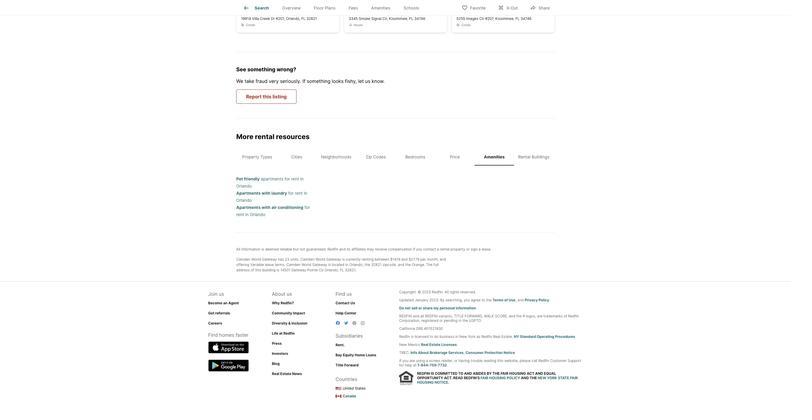 Task type: locate. For each thing, give the bounding box(es) containing it.
2 down fees
[[349, 11, 352, 16]]

to right agree on the bottom right of the page
[[482, 298, 486, 302]]

real left "estate."
[[494, 335, 501, 339]]

1 vertical spatial tab list
[[237, 148, 555, 166]]

3 baths from the left
[[479, 11, 490, 16]]

redfin instagram image
[[361, 321, 366, 326]]

equal
[[545, 372, 557, 376]]

redfin down do
[[400, 314, 412, 318]]

all information is deemed reliable but not guaranteed. redfin and its affiliates may receive compensation if you contact a rental property or sign a lease.
[[237, 247, 492, 252]]

tab list
[[237, 0, 431, 15], [237, 148, 555, 166]]

cities
[[291, 154, 303, 159]]

2 kissimmee, from the left
[[496, 16, 515, 21]]

between
[[375, 257, 390, 262]]

rental left property
[[441, 247, 450, 252]]

1 horizontal spatial cir
[[480, 16, 485, 21]]

and left its
[[340, 247, 346, 252]]

baths for $1,650 /mo
[[479, 11, 490, 16]]

neighborhoods tab
[[317, 150, 356, 164]]

2 horizontal spatial /mo
[[475, 2, 485, 8]]

2 ft from the left
[[405, 11, 408, 16]]

in up 32821.
[[346, 263, 349, 267]]

us up us
[[347, 291, 352, 297]]

0 horizontal spatial 2 baths
[[259, 11, 274, 16]]

1 horizontal spatial condo
[[462, 23, 471, 27]]

1 horizontal spatial sq
[[399, 11, 404, 16]]

you right "if"
[[417, 247, 423, 252]]

redfin right as
[[482, 335, 493, 339]]

fl down located
[[340, 268, 344, 272]]

1 horizontal spatial rental
[[441, 247, 450, 252]]

services
[[449, 351, 464, 355]]

0 vertical spatial are
[[538, 314, 543, 318]]

of inside redfin and all redfin variants, title forward, walk score, and the r logos, are trademarks of redfin corporation, registered or pending in the uspto.
[[564, 314, 568, 318]]

1 horizontal spatial /mo
[[369, 2, 379, 8]]

an
[[223, 301, 228, 305]]

$2,000 /mo
[[349, 2, 379, 8]]

1 2 baths from the left
[[259, 11, 274, 16]]

redfin?
[[281, 301, 294, 305]]

1 sq from the left
[[290, 11, 295, 16]]

/mo up signal at left top
[[369, 2, 379, 8]]

1 vertical spatial cir
[[319, 268, 324, 272]]

2 beds for $2,000
[[349, 11, 363, 16]]

orlando,
[[286, 16, 301, 21], [350, 263, 364, 267], [325, 268, 339, 272]]

2 down search
[[259, 11, 262, 16]]

5255
[[457, 16, 466, 21]]

2 up smoke
[[367, 11, 370, 16]]

1 vertical spatial rent
[[295, 191, 303, 196]]

or inside if you are using a screen reader, or having trouble reading this website, please call redfin customer support for help at
[[455, 359, 458, 363]]

a right the 'sign'
[[479, 247, 481, 252]]

1 apartments from the top
[[237, 191, 261, 196]]

0 horizontal spatial the
[[493, 372, 500, 376]]

34746 down schools tab
[[415, 16, 426, 21]]

for
[[285, 176, 290, 181], [289, 191, 294, 196], [305, 205, 310, 210], [400, 363, 404, 368]]

condo for $1,800
[[246, 23, 256, 27]]

2 baths for $1,800 /mo
[[259, 11, 274, 16]]

1 vertical spatial rental
[[441, 247, 450, 252]]

customer
[[551, 359, 567, 363]]

ft down overview
[[296, 11, 299, 16]]

guaranteed.
[[307, 247, 327, 252]]

3 ft from the left
[[509, 11, 512, 16]]

the inside redfin is committed to and abides by the fair housing act and equal opportunity act. read redfin's
[[493, 372, 500, 376]]

1-844-759-7732 .
[[418, 363, 448, 368]]

us up redfin?
[[287, 291, 292, 297]]

sq for $1,800 /mo
[[290, 11, 295, 16]]

about up using
[[419, 351, 429, 355]]

world down guaranteed.
[[316, 257, 326, 262]]

orlando down pet friendly
[[237, 183, 252, 188]]

0 vertical spatial amenities
[[372, 5, 391, 10]]

3 2 baths from the left
[[475, 11, 490, 16]]

zip codes
[[366, 154, 386, 159]]

2 horizontal spatial real
[[494, 335, 501, 339]]

and right month,
[[440, 257, 447, 262]]

fair housing policy link
[[481, 376, 521, 380]]

redfin for is
[[418, 372, 430, 376]]

find for find us
[[336, 291, 346, 297]]

is down terms.
[[277, 268, 280, 272]]

baths up creek
[[263, 11, 274, 16]]

0 vertical spatial information
[[242, 247, 261, 252]]

us right join
[[219, 291, 224, 297]]

state
[[559, 376, 570, 380]]

gateway up located
[[327, 257, 341, 262]]

2 beds from the left
[[353, 11, 363, 16]]

kissimmee,
[[389, 16, 409, 21], [496, 16, 515, 21]]

0 horizontal spatial amenities
[[372, 5, 391, 10]]

this right reading
[[498, 359, 504, 363]]

0 horizontal spatial 2 beds
[[241, 11, 255, 16]]

rent. button
[[336, 343, 345, 347]]

0 vertical spatial cir
[[480, 16, 485, 21]]

1 2 beds from the left
[[241, 11, 255, 16]]

1 vertical spatial real
[[421, 343, 429, 347]]

notice
[[504, 351, 516, 355]]

0 horizontal spatial sq
[[290, 11, 295, 16]]

©
[[418, 290, 422, 294]]

3 sq from the left
[[503, 11, 508, 16]]

contact us
[[336, 301, 355, 305]]

1 horizontal spatial if
[[400, 359, 402, 363]]

2 tab list from the top
[[237, 148, 555, 166]]

0 vertical spatial if
[[303, 78, 306, 84]]

or left the 'sign'
[[467, 247, 470, 252]]

share
[[539, 5, 550, 10]]

for rent in orlando up apartments with air conditioning
[[237, 191, 308, 203]]

1 kissimmee, from the left
[[389, 16, 409, 21]]

life at redfin button
[[272, 331, 295, 336]]

for right conditioning
[[305, 205, 310, 210]]

price tab
[[436, 150, 475, 164]]

lease.
[[482, 247, 492, 252]]

ft down x-
[[509, 11, 512, 16]]

2 apartments from the top
[[237, 205, 261, 210]]

1 horizontal spatial are
[[538, 314, 543, 318]]

2 2 baths from the left
[[367, 11, 382, 16]]

0 horizontal spatial at
[[279, 331, 283, 336]]

orlando down apartments with air conditioning
[[250, 212, 266, 217]]

0 vertical spatial this
[[263, 94, 272, 100]]

something left looks
[[307, 78, 331, 84]]

1 tab list from the top
[[237, 0, 431, 15]]

full
[[434, 263, 439, 267]]

beds for $2,000
[[353, 11, 363, 16]]

0 horizontal spatial and
[[465, 372, 473, 376]]

for right apartments
[[285, 176, 290, 181]]

beds up 19914
[[245, 11, 255, 16]]

redfin right call
[[539, 359, 550, 363]]

act.
[[444, 376, 453, 380]]

gateway up pointe
[[313, 263, 327, 267]]

the left r
[[517, 314, 522, 318]]

1 horizontal spatial housing
[[490, 376, 506, 380]]

the
[[365, 263, 371, 267], [406, 263, 411, 267], [487, 298, 492, 302], [517, 314, 522, 318], [463, 318, 469, 323]]

and right "policy" at bottom right
[[522, 376, 529, 380]]

0 vertical spatial new
[[460, 335, 467, 339]]

1 with from the top
[[262, 191, 271, 196]]

1 vertical spatial estate
[[280, 372, 292, 376]]

condo
[[246, 23, 256, 27], [462, 23, 471, 27]]

1 vertical spatial amenities
[[485, 154, 505, 159]]

redfin inside if you are using a screen reader, or having trouble reading this website, please call redfin customer support for help at
[[539, 359, 550, 363]]

title forward button
[[336, 363, 359, 368]]

having
[[459, 359, 470, 363]]

1 vertical spatial are
[[410, 359, 415, 363]]

you down the trec:
[[403, 359, 409, 363]]

, left privacy
[[516, 298, 517, 302]]

0 vertical spatial orlando,
[[286, 16, 301, 21]]

0 vertical spatial at
[[279, 331, 283, 336]]

in inside apartments for rent in orlando
[[301, 176, 304, 181]]

1-844-759-7732 link
[[418, 363, 447, 368]]

are
[[538, 314, 543, 318], [410, 359, 415, 363]]

search
[[255, 5, 269, 10]]

2 vertical spatial of
[[564, 314, 568, 318]]

this inside button
[[263, 94, 272, 100]]

1 2 from the left
[[241, 11, 244, 16]]

find for find homes faster
[[208, 332, 218, 338]]

updated january 2023: by searching, you agree to the terms of use , and privacy policy .
[[400, 298, 551, 302]]

1 horizontal spatial ft
[[405, 11, 408, 16]]

2 beds up 19914
[[241, 11, 255, 16]]

for left help
[[400, 363, 404, 368]]

currently
[[346, 257, 361, 262]]

rent for apartments with air conditioning
[[237, 212, 244, 217]]

1 vertical spatial for rent in orlando
[[237, 205, 310, 217]]

1 /mo from the left
[[260, 2, 270, 8]]

do not sell or share my personal information .
[[400, 306, 477, 310]]

2 vertical spatial orlando
[[250, 212, 266, 217]]

and right score,
[[509, 314, 516, 318]]

is up located
[[342, 257, 345, 262]]

information up the title
[[456, 306, 476, 310]]

at inside if you are using a screen reader, or having trouble reading this website, please call redfin customer support for help at
[[414, 363, 417, 368]]

2 vertical spatial rent
[[237, 212, 244, 217]]

to left do
[[430, 335, 434, 339]]

1 vertical spatial not
[[405, 306, 411, 310]]

for inside if you are using a screen reader, or having trouble reading this website, please call redfin customer support for help at
[[400, 363, 404, 368]]

1 horizontal spatial amenities tab
[[475, 150, 515, 164]]

rental right the more
[[255, 133, 275, 141]]

2 horizontal spatial ft
[[509, 11, 512, 16]]

screen
[[429, 359, 441, 363]]

kissimmee, for $1,650 /mo
[[496, 16, 515, 21]]

rent.
[[336, 343, 345, 347]]

redfin is licensed to do business in new york as redfin real estate. ny standard operating procedures
[[400, 335, 576, 339]]

kissimmee, down 918 sq ft
[[496, 16, 515, 21]]

0 vertical spatial tab list
[[237, 0, 431, 15]]

information up "variable"
[[242, 247, 261, 252]]

estate down do
[[430, 343, 441, 347]]

3 /mo from the left
[[475, 2, 485, 8]]

protection
[[485, 351, 503, 355]]

0 vertical spatial orlando
[[237, 183, 252, 188]]

consumer protection notice link
[[466, 351, 516, 355]]

press button
[[272, 341, 282, 346]]

rental inside heading
[[255, 133, 275, 141]]

community impact
[[272, 311, 305, 315]]

0 horizontal spatial information
[[242, 247, 261, 252]]

privacy
[[525, 298, 538, 302]]

2 down favorite at right
[[475, 11, 478, 16]]

1 for rent in orlando from the top
[[237, 191, 308, 203]]

/mo for $1,650
[[475, 2, 485, 8]]

2 horizontal spatial world
[[316, 257, 326, 262]]

#201,
[[276, 16, 285, 21]]

,
[[516, 298, 517, 302], [464, 351, 465, 355]]

0 horizontal spatial something
[[248, 66, 276, 73]]

do
[[400, 306, 404, 310]]

2 beds for $1,650
[[457, 11, 470, 16]]

34746 for $1,650 /mo
[[521, 16, 532, 21]]

orlando, down 1,076 sq ft
[[286, 16, 301, 21]]

beds down fees
[[353, 11, 363, 16]]

2 horizontal spatial housing
[[510, 372, 527, 376]]

1 vertical spatial this
[[255, 268, 262, 272]]

amenities tab
[[365, 1, 397, 15], [475, 150, 515, 164]]

1 horizontal spatial a
[[437, 247, 440, 252]]

but
[[293, 247, 299, 252]]

apartments down apartments with laundry
[[237, 205, 261, 210]]

1 vertical spatial new
[[400, 343, 407, 347]]

the left uspto.
[[463, 318, 469, 323]]

you down reserved.
[[464, 298, 471, 302]]

beds
[[245, 11, 255, 16], [353, 11, 363, 16], [461, 11, 470, 16]]

1 34746 from the left
[[415, 16, 426, 21]]

or right 'sell'
[[419, 306, 422, 310]]

baths up #207,
[[479, 11, 490, 16]]

2 /mo from the left
[[369, 2, 379, 8]]

with down apartments for rent in orlando
[[262, 191, 271, 196]]

new up the trec:
[[400, 343, 407, 347]]

community impact button
[[272, 311, 305, 315]]

see something wrong?
[[237, 66, 297, 73]]

camden world gateway has 23 units. camden world gateway is currently renting between $1419 and $2779 per month, and offering variable lease terms. camden world gateway is located in orlando, the 32821 zipcode, and the orange. the full address of this building is 14501 gateway pointe cir orlando, fl 32821.
[[237, 257, 447, 272]]

and right to
[[465, 372, 473, 376]]

1 baths from the left
[[263, 11, 274, 16]]

0 vertical spatial amenities tab
[[365, 1, 397, 15]]

updated
[[400, 298, 414, 302]]

the down $2779 at right
[[406, 263, 411, 267]]

redfin down '844-'
[[418, 372, 430, 376]]

1 horizontal spatial orlando,
[[325, 268, 339, 272]]

lease
[[265, 263, 274, 267]]

sell
[[412, 306, 418, 310]]

1 vertical spatial at
[[414, 363, 417, 368]]

redfin inside redfin is committed to and abides by the fair housing act and equal opportunity act. read redfin's
[[418, 372, 430, 376]]

a right "contact"
[[437, 247, 440, 252]]

0 vertical spatial for rent in orlando
[[237, 191, 308, 203]]

1 vertical spatial you
[[464, 298, 471, 302]]

cities tab
[[277, 150, 317, 164]]

the left terms
[[487, 298, 492, 302]]

trouble
[[471, 359, 483, 363]]

at left 1-
[[414, 363, 417, 368]]

1 horizontal spatial 32821
[[372, 263, 382, 267]]

condo down 19914
[[246, 23, 256, 27]]

if
[[303, 78, 306, 84], [400, 359, 402, 363]]

0 horizontal spatial housing
[[418, 380, 434, 385]]

sq for $2,000 /mo
[[399, 11, 404, 16]]

agree
[[472, 298, 481, 302]]

in inside camden world gateway has 23 units. camden world gateway is currently renting between $1419 and $2779 per month, and offering variable lease terms. camden world gateway is located in orlando, the 32821 zipcode, and the orange. the full address of this building is 14501 gateway pointe cir orlando, fl 32821.
[[346, 263, 349, 267]]

1 horizontal spatial information
[[456, 306, 476, 310]]

fair housing policy and the
[[481, 376, 538, 380]]

x-out button
[[494, 1, 523, 14]]

real down blog
[[272, 372, 280, 376]]

and down $1419
[[398, 263, 405, 267]]

real down licensed
[[421, 343, 429, 347]]

. down committed
[[449, 380, 450, 385]]

1 horizontal spatial amenities
[[485, 154, 505, 159]]

0 vertical spatial ,
[[516, 298, 517, 302]]

price
[[450, 154, 460, 159]]

1 vertical spatial with
[[262, 205, 271, 210]]

rental
[[519, 154, 531, 159]]

variable
[[251, 263, 264, 267]]

if down the trec:
[[400, 359, 402, 363]]

2 sq from the left
[[399, 11, 404, 16]]

1 ft from the left
[[296, 11, 299, 16]]

if right seriously.
[[303, 78, 306, 84]]

0 vertical spatial real
[[494, 335, 501, 339]]

tab list containing search
[[237, 0, 431, 15]]

are inside if you are using a screen reader, or having trouble reading this website, please call redfin customer support for help at
[[410, 359, 415, 363]]

2 horizontal spatial 2 baths
[[475, 11, 490, 16]]

orlando, down currently
[[350, 263, 364, 267]]

all left rights
[[445, 290, 449, 294]]

3 2 beds from the left
[[457, 11, 470, 16]]

this inside camden world gateway has 23 units. camden world gateway is currently renting between $1419 and $2779 per month, and offering variable lease terms. camden world gateway is located in orlando, the 32821 zipcode, and the orange. the full address of this building is 14501 gateway pointe cir orlando, fl 32821.
[[255, 268, 262, 272]]

2 baths from the left
[[371, 11, 382, 16]]

0 vertical spatial rent
[[292, 176, 299, 181]]

camden down units.
[[287, 263, 301, 267]]

at right 'life'
[[279, 331, 283, 336]]

york
[[548, 376, 558, 380]]

bedrooms
[[406, 154, 426, 159]]

bedrooms tab
[[396, 150, 436, 164]]

1 beds from the left
[[245, 11, 255, 16]]

2 with from the top
[[262, 205, 271, 210]]

cir
[[480, 16, 485, 21], [319, 268, 324, 272]]

1 vertical spatial if
[[400, 359, 402, 363]]

1 horizontal spatial 2 baths
[[367, 11, 382, 16]]

we take fraud very seriously. if something looks fishy, let us know.
[[237, 78, 385, 84]]

7732
[[438, 363, 447, 368]]

in inside redfin and all redfin variants, title forward, walk score, and the r logos, are trademarks of redfin corporation, registered or pending in the uspto.
[[459, 318, 462, 323]]

3 beds from the left
[[461, 11, 470, 16]]

1 horizontal spatial 2 beds
[[349, 11, 363, 16]]

us flag image
[[336, 387, 342, 390]]

1 vertical spatial orlando
[[237, 198, 252, 203]]

2023
[[423, 290, 431, 294]]

1 horizontal spatial fair
[[501, 372, 509, 376]]

of down "variable"
[[251, 268, 254, 272]]

1 vertical spatial find
[[208, 332, 218, 338]]

0 horizontal spatial of
[[251, 268, 254, 272]]

find homes faster
[[208, 332, 249, 338]]

redfin down the & on the bottom of the page
[[284, 331, 295, 336]]

2 2 from the left
[[259, 11, 262, 16]]

2 34746 from the left
[[521, 16, 532, 21]]

0 horizontal spatial rental
[[255, 133, 275, 141]]

all up offering
[[237, 247, 241, 252]]

cir inside camden world gateway has 23 units. camden world gateway is currently renting between $1419 and $2779 per month, and offering variable lease terms. camden world gateway is located in orlando, the 32821 zipcode, and the orange. the full address of this building is 14501 gateway pointe cir orlando, fl 32821.
[[319, 268, 324, 272]]

apartments for apartments with laundry
[[237, 191, 261, 196]]

6 2 from the left
[[475, 11, 478, 16]]

apartments for apartments with air conditioning
[[237, 205, 261, 210]]

new york state fair housing notice
[[418, 376, 578, 385]]

34746
[[415, 16, 426, 21], [521, 16, 532, 21]]

2 vertical spatial you
[[403, 359, 409, 363]]

pet friendly
[[237, 176, 260, 181]]

life
[[272, 331, 279, 336]]

1 vertical spatial apartments
[[237, 205, 261, 210]]

life at redfin
[[272, 331, 295, 336]]

2 beds up the 5255
[[457, 11, 470, 16]]

2 up the 5255
[[457, 11, 460, 16]]

ft down schools
[[405, 11, 408, 16]]

apartments down pet friendly
[[237, 191, 261, 196]]

take
[[245, 78, 255, 84]]

32821 down floor
[[307, 16, 317, 21]]

subsidiaries
[[336, 333, 363, 339]]

california dre #01521930
[[400, 326, 443, 331]]

affiliates
[[352, 247, 366, 252]]

0 horizontal spatial beds
[[245, 11, 255, 16]]

a right using
[[426, 359, 428, 363]]

air
[[272, 205, 277, 210]]

my
[[434, 306, 439, 310]]

for rent in orlando
[[237, 191, 308, 203], [237, 205, 310, 217]]

2 2 beds from the left
[[349, 11, 363, 16]]

, up having
[[464, 351, 465, 355]]

zip
[[366, 154, 372, 159]]

1 horizontal spatial not
[[405, 306, 411, 310]]

you inside if you are using a screen reader, or having trouble reading this website, please call redfin customer support for help at
[[403, 359, 409, 363]]

the left new
[[530, 376, 537, 380]]

2 horizontal spatial you
[[464, 298, 471, 302]]

1 horizontal spatial of
[[505, 298, 508, 302]]

0 vertical spatial with
[[262, 191, 271, 196]]

2 condo from the left
[[462, 23, 471, 27]]

download the redfin app from the google play store image
[[208, 360, 249, 372]]

1 condo from the left
[[246, 23, 256, 27]]

2 horizontal spatial 2 beds
[[457, 11, 470, 16]]

more rental resources heading
[[237, 133, 555, 148]]

0 horizontal spatial find
[[208, 332, 218, 338]]

32821 down between
[[372, 263, 382, 267]]

1,076
[[279, 11, 289, 16]]

committed
[[435, 372, 458, 376]]

fair inside new york state fair housing notice
[[571, 376, 578, 380]]

2 horizontal spatial baths
[[479, 11, 490, 16]]

2 for rent in orlando from the top
[[237, 205, 310, 217]]

2 horizontal spatial of
[[564, 314, 568, 318]]

this left listing
[[263, 94, 272, 100]]

5 2 from the left
[[457, 11, 460, 16]]

0 vertical spatial apartments
[[237, 191, 261, 196]]

real estate licenses link
[[421, 343, 457, 347]]

floor plans tab
[[308, 1, 342, 15]]

1 horizontal spatial 34746
[[521, 16, 532, 21]]

sq right 1,300
[[399, 11, 404, 16]]

agent
[[229, 301, 239, 305]]

2 horizontal spatial sq
[[503, 11, 508, 16]]

this down "variable"
[[255, 268, 262, 272]]



Task type: vqa. For each thing, say whether or not it's contained in the screenshot.
User Photo
no



Task type: describe. For each thing, give the bounding box(es) containing it.
property types tab
[[238, 150, 277, 164]]

corporation,
[[400, 318, 421, 323]]

us for join us
[[219, 291, 224, 297]]

diversity & inclusion button
[[272, 321, 308, 326]]

equal housing opportunity image
[[400, 371, 414, 385]]

orlando for apartments with laundry
[[237, 198, 252, 203]]

careers button
[[208, 321, 222, 326]]

join
[[208, 291, 218, 297]]

for inside apartments for rent in orlando
[[285, 176, 290, 181]]

become an agent button
[[208, 301, 239, 305]]

orlando for apartments with air conditioning
[[250, 212, 266, 217]]

reserved.
[[461, 290, 477, 294]]

copyright: © 2023 redfin. all rights reserved.
[[400, 290, 477, 294]]

logos,
[[527, 314, 537, 318]]

tab list containing property types
[[237, 148, 555, 166]]

report this listing button
[[237, 90, 297, 104]]

or inside redfin and all redfin variants, title forward, walk score, and the r logos, are trademarks of redfin corporation, registered or pending in the uspto.
[[440, 318, 443, 323]]

fair inside redfin is committed to and abides by the fair housing act and equal opportunity act. read redfin's
[[501, 372, 509, 376]]

redfin down share
[[425, 314, 438, 318]]

redfin facebook image
[[336, 321, 341, 326]]

1 vertical spatial amenities tab
[[475, 150, 515, 164]]

compensation
[[389, 247, 412, 252]]

0 horizontal spatial new
[[400, 343, 407, 347]]

0 horizontal spatial if
[[303, 78, 306, 84]]

rental buildings tab
[[515, 150, 554, 164]]

0 horizontal spatial to
[[430, 335, 434, 339]]

let
[[359, 78, 364, 84]]

1 horizontal spatial and
[[522, 376, 529, 380]]

blog
[[272, 362, 280, 366]]

conditioning
[[278, 205, 304, 210]]

. down agree on the bottom right of the page
[[476, 306, 477, 310]]

and right use
[[518, 298, 524, 302]]

fl down out
[[516, 16, 520, 21]]

are inside redfin and all redfin variants, title forward, walk score, and the r logos, are trademarks of redfin corporation, registered or pending in the uspto.
[[538, 314, 543, 318]]

apartments for rent in orlando
[[237, 176, 304, 188]]

2 vertical spatial orlando,
[[325, 268, 339, 272]]

schools tab
[[397, 1, 426, 15]]

/mo for $1,800
[[260, 2, 270, 8]]

1 horizontal spatial you
[[417, 247, 423, 252]]

redfin twitter image
[[344, 321, 349, 326]]

york
[[468, 335, 476, 339]]

buildings
[[532, 154, 550, 159]]

sq for $1,650 /mo
[[503, 11, 508, 16]]

center
[[345, 311, 357, 315]]

camden up pointe
[[301, 257, 315, 262]]

housing inside new york state fair housing notice
[[418, 380, 434, 385]]

plans
[[325, 5, 336, 10]]

amenities for the bottom amenities tab
[[485, 154, 505, 159]]

we
[[237, 78, 244, 84]]

favorite button
[[457, 1, 491, 14]]

download the redfin app on the apple app store image
[[208, 342, 249, 354]]

fl down overview tab
[[302, 16, 306, 21]]

fishy,
[[345, 78, 357, 84]]

and left all
[[413, 314, 420, 318]]

1 horizontal spatial real
[[421, 343, 429, 347]]

the down renting
[[365, 263, 371, 267]]

fees
[[349, 5, 358, 10]]

condo for $1,650
[[462, 23, 471, 27]]

copyright:
[[400, 290, 417, 294]]

overview tab
[[276, 1, 308, 15]]

if you are using a screen reader, or having trouble reading this website, please call redfin customer support for help at
[[400, 359, 582, 368]]

info
[[411, 351, 418, 355]]

with for air
[[262, 205, 271, 210]]

23
[[285, 257, 290, 262]]

rent for apartments with laundry
[[295, 191, 303, 196]]

0 vertical spatial not
[[300, 247, 306, 252]]

blog button
[[272, 362, 280, 366]]

1 horizontal spatial about
[[419, 351, 429, 355]]

for right the laundry
[[289, 191, 294, 196]]

#207,
[[486, 16, 495, 21]]

personal
[[440, 306, 455, 310]]

investors button
[[272, 351, 289, 356]]

0 vertical spatial to
[[482, 298, 486, 302]]

1 vertical spatial all
[[445, 290, 449, 294]]

laundry
[[272, 191, 287, 196]]

its
[[347, 247, 351, 252]]

for rent in orlando for laundry
[[237, 191, 308, 203]]

1 horizontal spatial something
[[307, 78, 331, 84]]

standard
[[521, 335, 537, 339]]

support
[[568, 359, 582, 363]]

1 vertical spatial of
[[505, 298, 508, 302]]

us for find us
[[347, 291, 352, 297]]

in right the laundry
[[304, 191, 308, 196]]

1 horizontal spatial the
[[530, 376, 537, 380]]

0 vertical spatial 32821
[[307, 16, 317, 21]]

redfin pinterest image
[[353, 321, 357, 326]]

0 horizontal spatial world
[[252, 257, 261, 262]]

5255 images cir #207, kissimmee, fl 34746
[[457, 16, 532, 21]]

fees tab
[[342, 1, 365, 15]]

very
[[269, 78, 279, 84]]

zip codes tab
[[356, 150, 396, 164]]

sign
[[471, 247, 478, 252]]

us right let
[[366, 78, 371, 84]]

floor
[[314, 5, 324, 10]]

beds for $1,800
[[245, 11, 255, 16]]

schools
[[404, 5, 420, 10]]

4 2 from the left
[[367, 11, 370, 16]]

dre
[[417, 326, 424, 331]]

this inside if you are using a screen reader, or having trouble reading this website, please call redfin customer support for help at
[[498, 359, 504, 363]]

amenities for the top amenities tab
[[372, 5, 391, 10]]

2 horizontal spatial and
[[536, 372, 544, 376]]

redfin for and
[[400, 314, 412, 318]]

for rent in orlando for air
[[237, 205, 310, 217]]

with for laundry
[[262, 191, 271, 196]]

reading
[[484, 359, 497, 363]]

month,
[[427, 257, 439, 262]]

2 beds for $1,800
[[241, 11, 255, 16]]

community
[[272, 311, 292, 315]]

/mo for $2,000
[[369, 2, 379, 8]]

canada
[[343, 394, 356, 398]]

a inside if you are using a screen reader, or having trouble reading this website, please call redfin customer support for help at
[[426, 359, 428, 363]]

1 vertical spatial information
[[456, 306, 476, 310]]

is left located
[[328, 263, 331, 267]]

cir,
[[383, 16, 388, 21]]

neighborhoods
[[321, 154, 352, 159]]

out
[[511, 5, 518, 10]]

bay
[[336, 353, 342, 357]]

kissimmee, for $2,000 /mo
[[389, 16, 409, 21]]

is left the deemed
[[262, 247, 264, 252]]

34746 for $2,000 /mo
[[415, 16, 426, 21]]

redfin inside redfin and all redfin variants, title forward, walk score, and the r logos, are trademarks of redfin corporation, registered or pending in the uspto.
[[569, 314, 580, 318]]

share
[[423, 306, 433, 310]]

. up committed
[[447, 363, 448, 368]]

. up trademarks
[[550, 298, 551, 302]]

918
[[495, 11, 502, 16]]

deemed
[[265, 247, 279, 252]]

about us
[[272, 291, 292, 297]]

canadian flag image
[[336, 395, 342, 398]]

housing inside redfin is committed to and abides by the fair housing act and equal opportunity act. read redfin's
[[510, 372, 527, 376]]

baths for $2,000 /mo
[[371, 11, 382, 16]]

act
[[527, 372, 535, 376]]

is up the mexico
[[411, 335, 414, 339]]

0 horizontal spatial fair
[[481, 376, 489, 380]]

0 vertical spatial something
[[248, 66, 276, 73]]

1 horizontal spatial world
[[302, 263, 312, 267]]

rent inside apartments for rent in orlando
[[292, 176, 299, 181]]

careers
[[208, 321, 222, 326]]

ft for $1,650 /mo
[[509, 11, 512, 16]]

redfin and all redfin variants, title forward, walk score, and the r logos, are trademarks of redfin corporation, registered or pending in the uspto.
[[400, 314, 580, 323]]

1 vertical spatial orlando,
[[350, 263, 364, 267]]

3 2 from the left
[[349, 11, 352, 16]]

1,076 sq ft
[[279, 11, 299, 16]]

in right business
[[456, 335, 459, 339]]

32821 inside camden world gateway has 23 units. camden world gateway is currently renting between $1419 and $2779 per month, and offering variable lease terms. camden world gateway is located in orlando, the 32821 zipcode, and the orange. the full address of this building is 14501 gateway pointe cir orlando, fl 32821.
[[372, 263, 382, 267]]

apartments
[[261, 176, 284, 181]]

score,
[[495, 314, 508, 318]]

2 baths for $1,650 /mo
[[475, 11, 490, 16]]

0 vertical spatial estate
[[430, 343, 441, 347]]

2 baths for $2,000 /mo
[[367, 11, 382, 16]]

redfin.
[[432, 290, 444, 294]]

19914
[[241, 16, 251, 21]]

terms of use link
[[493, 298, 516, 302]]

referrals
[[215, 311, 230, 315]]

codes
[[373, 154, 386, 159]]

wrong?
[[277, 66, 297, 73]]

0 vertical spatial about
[[272, 291, 286, 297]]

ft for $2,000 /mo
[[405, 11, 408, 16]]

rental buildings
[[519, 154, 550, 159]]

in down apartments with air conditioning
[[246, 212, 249, 217]]

dr
[[271, 16, 275, 21]]

ft for $1,800 /mo
[[296, 11, 299, 16]]

renting
[[362, 257, 374, 262]]

2 horizontal spatial a
[[479, 247, 481, 252]]

0 horizontal spatial ,
[[464, 351, 465, 355]]

beds for $1,650
[[461, 11, 470, 16]]

fl inside camden world gateway has 23 units. camden world gateway is currently renting between $1419 and $2779 per month, and offering variable lease terms. camden world gateway is located in orlando, the 32821 zipcode, and the orange. the full address of this building is 14501 gateway pointe cir orlando, fl 32821.
[[340, 268, 344, 272]]

if inside if you are using a screen reader, or having trouble reading this website, please call redfin customer support for help at
[[400, 359, 402, 363]]

signal
[[372, 16, 382, 21]]

redfin down california
[[400, 335, 410, 339]]

gateway up lease
[[262, 257, 277, 262]]

camden up offering
[[237, 257, 251, 262]]

0 vertical spatial all
[[237, 247, 241, 252]]

investors
[[272, 351, 289, 356]]

gateway down units.
[[292, 268, 307, 272]]

and right $1419
[[402, 257, 408, 262]]

918 sq ft
[[495, 11, 512, 16]]

$2779
[[409, 257, 420, 262]]

why
[[272, 301, 280, 305]]

bay equity home loans
[[336, 353, 377, 357]]

19914 villa creek dr #201, orlando, fl 32821
[[241, 16, 317, 21]]

read
[[454, 376, 464, 380]]

fl down schools tab
[[410, 16, 414, 21]]

new mexico real estate licenses
[[400, 343, 457, 347]]

news
[[292, 372, 302, 376]]

1 horizontal spatial new
[[460, 335, 467, 339]]

orlando inside apartments for rent in orlando
[[237, 183, 252, 188]]

abides
[[473, 372, 487, 376]]

759-
[[430, 363, 438, 368]]

walk
[[485, 314, 494, 318]]

us
[[351, 301, 355, 305]]

find us
[[336, 291, 352, 297]]

baths for $1,800 /mo
[[263, 11, 274, 16]]

real estate news button
[[272, 372, 302, 376]]

may
[[367, 247, 374, 252]]

us for about us
[[287, 291, 292, 297]]

redfin left its
[[328, 247, 339, 252]]

of inside camden world gateway has 23 units. camden world gateway is currently renting between $1419 and $2779 per month, and offering variable lease terms. camden world gateway is located in orlando, the 32821 zipcode, and the orange. the full address of this building is 14501 gateway pointe cir orlando, fl 32821.
[[251, 268, 254, 272]]

0 horizontal spatial real
[[272, 372, 280, 376]]

homes
[[219, 332, 234, 338]]



